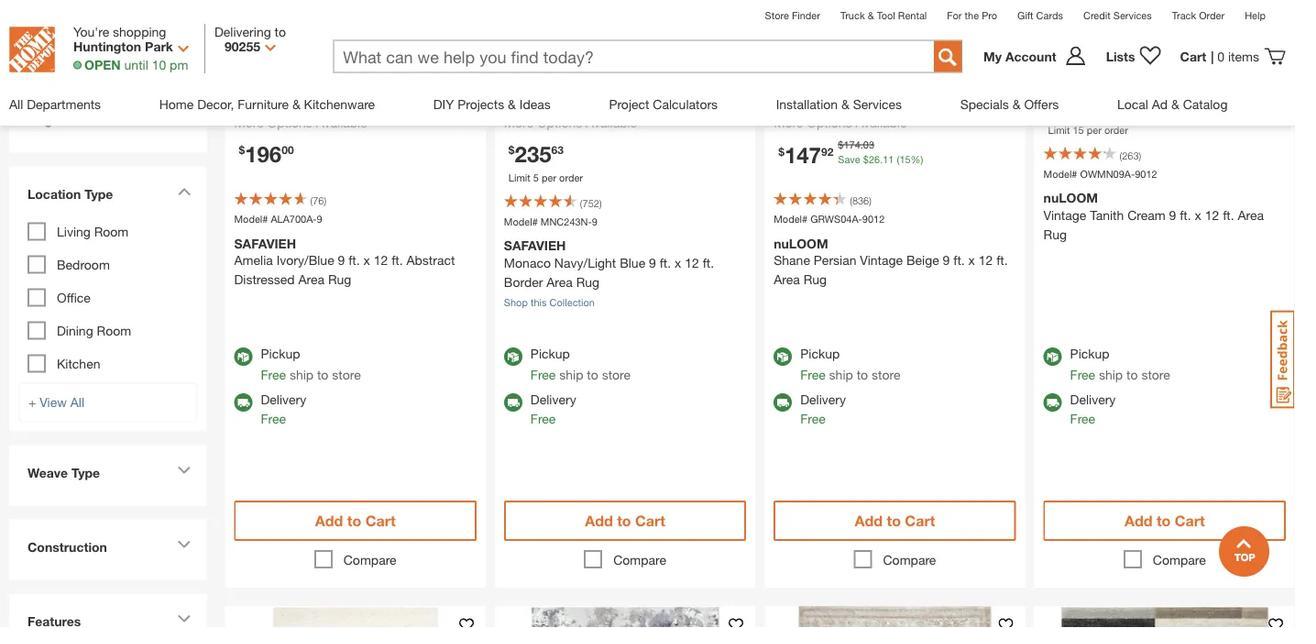 Task type: vqa. For each thing, say whether or not it's contained in the screenshot.
the Model# GRWS04A-9012
yes



Task type: locate. For each thing, give the bounding box(es) containing it.
9 right ivory/blue
[[338, 253, 345, 268]]

compare up square multi-colored 9 ft. x 12 ft. geometric area rug image
[[1154, 552, 1207, 567]]

pickup for safavieh amelia ivory/blue 9 ft. x 12 ft. abstract distressed area rug
[[261, 346, 300, 361]]

0 vertical spatial 9012
[[1136, 168, 1158, 180]]

1 delivery from the left
[[261, 392, 307, 407]]

add to cart for nuloom shane persian vintage beige 9 ft. x 12 ft. area rug
[[855, 512, 936, 530]]

0 vertical spatial limit
[[1049, 124, 1071, 136]]

3 pickup free ship to store from the left
[[801, 346, 901, 382]]

0 vertical spatial order
[[1105, 124, 1129, 136]]

0 horizontal spatial services
[[854, 96, 902, 111]]

0 horizontal spatial per
[[542, 172, 557, 184]]

to
[[275, 24, 286, 39], [317, 367, 329, 382], [587, 367, 599, 382], [857, 367, 869, 382], [1127, 367, 1139, 382], [347, 512, 361, 530], [617, 512, 631, 530], [887, 512, 901, 530], [1157, 512, 1171, 530]]

all inside all departments link
[[9, 96, 23, 111]]

nuloom inside nuloom shane persian vintage beige 9 ft. x 12 ft. area rug
[[774, 236, 829, 251]]

local ad & catalog link
[[1118, 83, 1228, 125]]

3 ship from the left
[[830, 367, 854, 382]]

None text field
[[334, 41, 916, 74]]

15 for 147
[[900, 154, 911, 166]]

0 vertical spatial 03
[[1124, 96, 1136, 109]]

1 caret icon image from the top
[[177, 188, 191, 196]]

grws04a-
[[811, 213, 863, 225]]

3 compare from the left
[[884, 552, 937, 567]]

( up owmn09a-
[[1120, 149, 1123, 161]]

%) right 75
[[1213, 104, 1226, 116]]

3 available shipping image from the left
[[1044, 394, 1063, 412]]

my account link
[[984, 45, 1097, 67]]

03 up the 26
[[864, 139, 875, 151]]

pickup
[[261, 346, 300, 361], [531, 346, 570, 361], [801, 346, 840, 361], [1071, 346, 1110, 361]]

area inside nuloom shane persian vintage beige 9 ft. x 12 ft. area rug
[[774, 272, 800, 287]]

1 horizontal spatial 10
[[1202, 104, 1213, 116]]

03 left 132 at the right of the page
[[1124, 96, 1136, 109]]

type right weave
[[72, 466, 100, 481]]

15 right 11
[[900, 154, 911, 166]]

1 horizontal spatial per
[[1087, 124, 1102, 136]]

2 available shipping image from the left
[[774, 394, 793, 412]]

options up 00
[[267, 115, 313, 130]]

vintage
[[1044, 207, 1087, 222], [861, 253, 903, 268]]

services
[[1114, 9, 1152, 21], [854, 96, 902, 111]]

$ down 78
[[1166, 104, 1171, 116]]

10 right 75
[[1202, 104, 1213, 116]]

submit search image
[[939, 48, 957, 66]]

all inside + view all link
[[70, 395, 84, 410]]

more options available link for model# mnc243n-9
[[504, 113, 747, 133]]

more options available link down project
[[504, 113, 747, 133]]

9 down ( 752 )
[[592, 216, 598, 228]]

) for vintage
[[870, 195, 872, 207]]

9 inside safavieh amelia ivory/blue 9 ft. x 12 ft. abstract distressed area rug
[[338, 253, 345, 268]]

15 up model# owmn09a-9012
[[1073, 124, 1085, 136]]

2 add to cart from the left
[[585, 512, 666, 530]]

gift cards link
[[1018, 9, 1064, 21]]

2 ship from the left
[[560, 367, 584, 382]]

26
[[869, 154, 881, 166]]

1 horizontal spatial available shipping image
[[774, 394, 793, 412]]

order down 120 03
[[1105, 124, 1129, 136]]

1 horizontal spatial 15
[[1073, 124, 1085, 136]]

4 add to cart button from the left
[[1044, 501, 1287, 541]]

0 vertical spatial 15
[[1073, 124, 1085, 136]]

track
[[1173, 9, 1197, 21]]

safavieh inside safavieh amelia ivory/blue 9 ft. x 12 ft. abstract distressed area rug
[[234, 236, 296, 251]]

safavieh inside safavieh monaco navy/light blue 9 ft. x 12 ft. border area rug shop this collection
[[504, 238, 566, 253]]

store finder
[[765, 9, 821, 21]]

safavieh up 'monaco'
[[504, 238, 566, 253]]

1 store from the left
[[332, 367, 361, 382]]

4 delivery from the left
[[1071, 392, 1116, 407]]

model# up shane
[[774, 213, 808, 225]]

caret icon image inside construction link
[[177, 541, 191, 549]]

147
[[785, 142, 822, 168]]

area inside safavieh amelia ivory/blue 9 ft. x 12 ft. abstract distressed area rug
[[299, 272, 325, 287]]

the home depot logo link
[[9, 27, 55, 72]]

rental
[[899, 9, 927, 21]]

ivory/navy image
[[336, 67, 375, 106]]

monaco
[[504, 255, 551, 270]]

4 add to cart from the left
[[1125, 512, 1206, 530]]

model# left owmn09a-
[[1044, 168, 1078, 180]]

$ right 92 in the top right of the page
[[838, 139, 844, 151]]

amelia ivory/blue 9 ft. x 12 ft. abstract distressed area rug image
[[225, 0, 486, 55]]

office link
[[57, 290, 91, 306]]

add to cart button for vintage tanith cream 9 ft. x 12 ft. area rug
[[1044, 501, 1287, 541]]

x inside safavieh monaco navy/light blue 9 ft. x 12 ft. border area rug shop this collection
[[675, 255, 682, 270]]

vintage left 'tanith'
[[1044, 207, 1087, 222]]

abstract
[[407, 253, 455, 268]]

3 add to cart from the left
[[855, 512, 936, 530]]

1 add to cart button from the left
[[234, 501, 477, 541]]

home
[[159, 96, 194, 111]]

forest green/light blue image
[[606, 67, 645, 106]]

1 horizontal spatial nuloom
[[1044, 190, 1099, 205]]

available up the 174
[[856, 115, 907, 130]]

( for model# owmn09a-9012
[[1120, 149, 1123, 161]]

1 horizontal spatial save
[[1141, 104, 1163, 116]]

1 vertical spatial type
[[72, 466, 100, 481]]

1 delivery free from the left
[[261, 392, 307, 426]]

per inside $ 132 . 78 save $ 12 . 75 ( 10 %) limit 15 per order
[[1087, 124, 1102, 136]]

0 horizontal spatial 15
[[900, 154, 911, 166]]

4 caret icon image from the top
[[177, 615, 191, 623]]

1 horizontal spatial available for pickup image
[[774, 348, 793, 366]]

available for pickup image for 132
[[1044, 348, 1063, 366]]

pickup free ship to store
[[261, 346, 361, 382], [531, 346, 631, 382], [801, 346, 901, 382], [1071, 346, 1171, 382]]

x right 'cream'
[[1195, 207, 1202, 222]]

2 caret icon image from the top
[[177, 466, 191, 475]]

ad
[[1152, 96, 1168, 111]]

caret icon image
[[177, 188, 191, 196], [177, 466, 191, 475], [177, 541, 191, 549], [177, 615, 191, 623]]

all left departments
[[9, 96, 23, 111]]

1 horizontal spatial all
[[70, 395, 84, 410]]

safavieh for amelia
[[234, 236, 296, 251]]

$ inside "$ 196 00"
[[239, 144, 245, 157]]

save down the 174
[[838, 154, 861, 166]]

lists link
[[1097, 45, 1172, 67]]

model# for nuloom shane persian vintage beige 9 ft. x 12 ft. area rug
[[774, 213, 808, 225]]

&
[[868, 9, 874, 21], [292, 96, 301, 111], [508, 96, 516, 111], [842, 96, 850, 111], [1013, 96, 1021, 111], [1172, 96, 1180, 111]]

rug inside safavieh monaco navy/light blue 9 ft. x 12 ft. border area rug shop this collection
[[577, 274, 600, 289]]

9 right blue
[[649, 255, 656, 270]]

vintage tanith cream 9 ft. x 12 ft. area rug image
[[1035, 0, 1296, 55]]

delivery for nuloom shane persian vintage beige 9 ft. x 12 ft. area rug
[[801, 392, 846, 407]]

light blue image
[[925, 67, 964, 106]]

model# up amelia
[[234, 213, 268, 225]]

0 vertical spatial all
[[9, 96, 23, 111]]

available for model# grws04a-9012
[[856, 115, 907, 130]]

compare for nuloom shane persian vintage beige 9 ft. x 12 ft. area rug
[[884, 552, 937, 567]]

0 vertical spatial room
[[94, 224, 129, 239]]

delivering
[[215, 24, 271, 39]]

1 horizontal spatial 03
[[1124, 96, 1136, 109]]

weave
[[28, 466, 68, 481]]

4 compare from the left
[[1154, 552, 1207, 567]]

per down 120
[[1087, 124, 1102, 136]]

nuloom up shane
[[774, 236, 829, 251]]

rug down the navy/light
[[577, 274, 600, 289]]

2 delivery free from the left
[[531, 392, 576, 426]]

1 vertical spatial 03
[[864, 139, 875, 151]]

3 available for pickup image from the left
[[1044, 348, 1063, 366]]

rug down 'persian'
[[804, 272, 827, 287]]

1 horizontal spatial services
[[1114, 9, 1152, 21]]

more options available down installation & services
[[774, 115, 907, 130]]

0 horizontal spatial order
[[559, 172, 583, 184]]

x inside nuloom shane persian vintage beige 9 ft. x 12 ft. area rug
[[969, 253, 976, 268]]

options down installation & services
[[807, 115, 852, 130]]

caret icon image inside location type link
[[177, 188, 191, 196]]

more options available up 00
[[234, 115, 367, 130]]

0 vertical spatial vintage
[[1044, 207, 1087, 222]]

rug inside nuloom shane persian vintage beige 9 ft. x 12 ft. area rug
[[804, 272, 827, 287]]

15 inside $ 132 . 78 save $ 12 . 75 ( 10 %) limit 15 per order
[[1073, 124, 1085, 136]]

1 vertical spatial 15
[[900, 154, 911, 166]]

bedroom
[[57, 257, 110, 273]]

cream
[[1128, 207, 1166, 222]]

9012
[[1136, 168, 1158, 180], [863, 213, 885, 225]]

3 add from the left
[[855, 512, 883, 530]]

type up living room link at the left top of the page
[[85, 187, 113, 202]]

the
[[965, 9, 979, 21]]

1 horizontal spatial safavieh
[[504, 238, 566, 253]]

0 horizontal spatial 03
[[864, 139, 875, 151]]

services up the 174
[[854, 96, 902, 111]]

( 263 )
[[1120, 149, 1142, 161]]

weave type link
[[18, 455, 198, 497]]

0 horizontal spatial nuloom
[[774, 236, 829, 251]]

( up 'mnc243n-'
[[580, 197, 583, 209]]

4 ship from the left
[[1100, 367, 1124, 382]]

0 horizontal spatial all
[[9, 96, 23, 111]]

more down installation
[[774, 115, 804, 130]]

order down 63
[[559, 172, 583, 184]]

cart for safavieh amelia ivory/blue 9 ft. x 12 ft. abstract distressed area rug
[[366, 512, 396, 530]]

$ up limit 5 per order
[[509, 144, 515, 157]]

4 pickup from the left
[[1071, 346, 1110, 361]]

per right 5
[[542, 172, 557, 184]]

0 vertical spatial save
[[1141, 104, 1163, 116]]

room right dining
[[97, 323, 131, 339]]

( right 11
[[897, 154, 900, 166]]

9 right beige
[[943, 253, 950, 268]]

15
[[1073, 124, 1085, 136], [900, 154, 911, 166]]

living
[[57, 224, 91, 239]]

area
[[1238, 207, 1265, 222], [299, 272, 325, 287], [774, 272, 800, 287], [547, 274, 573, 289]]

( up ala700a-
[[310, 195, 313, 207]]

None text field
[[334, 41, 916, 74]]

0 vertical spatial services
[[1114, 9, 1152, 21]]

more options available
[[1044, 66, 1177, 81], [234, 115, 367, 130], [504, 115, 637, 130], [774, 115, 907, 130]]

options for model# ala700a-9
[[267, 115, 313, 130]]

x inside safavieh amelia ivory/blue 9 ft. x 12 ft. abstract distressed area rug
[[364, 253, 370, 268]]

0 vertical spatial per
[[1087, 124, 1102, 136]]

limit left 5
[[509, 172, 531, 184]]

0 horizontal spatial limit
[[509, 172, 531, 184]]

90255
[[225, 39, 260, 54]]

+
[[28, 395, 36, 410]]

more options available for model# mnc243n-9
[[504, 115, 637, 130]]

available shipping image
[[504, 394, 523, 412]]

%) inside $ 147 92 $ 174 . 03 save $ 26 . 11 ( 15 %)
[[911, 154, 924, 166]]

location type
[[28, 187, 113, 202]]

more options available link down kitchenware
[[234, 113, 477, 133]]

4 pickup free ship to store from the left
[[1071, 346, 1171, 382]]

0 horizontal spatial available for pickup image
[[234, 348, 253, 366]]

navy/light blue image
[[508, 68, 545, 105]]

room for dining room
[[97, 323, 131, 339]]

vintage inside nuloom shane persian vintage beige 9 ft. x 12 ft. area rug
[[861, 253, 903, 268]]

9012 down 836
[[863, 213, 885, 225]]

all
[[9, 96, 23, 111], [70, 395, 84, 410]]

shop this collection link
[[504, 296, 595, 308]]

caret icon image inside weave type link
[[177, 466, 191, 475]]

10
[[152, 57, 166, 72], [1202, 104, 1213, 116]]

1 vertical spatial per
[[542, 172, 557, 184]]

save inside $ 132 . 78 save $ 12 . 75 ( 10 %) limit 15 per order
[[1141, 104, 1163, 116]]

3 store from the left
[[872, 367, 901, 382]]

9012 down the 263
[[1136, 168, 1158, 180]]

1 horizontal spatial order
[[1105, 124, 1129, 136]]

( up grws04a-
[[850, 195, 853, 207]]

4 store from the left
[[1142, 367, 1171, 382]]

bedroom link
[[57, 257, 110, 273]]

add for nuloom vintage tanith cream 9 ft. x 12 ft. area rug
[[1125, 512, 1153, 530]]

( right 75
[[1199, 104, 1202, 116]]

0
[[1218, 49, 1225, 64]]

diy projects & ideas
[[434, 96, 551, 111]]

save down 132 at the right of the page
[[1141, 104, 1163, 116]]

2 add to cart button from the left
[[504, 501, 747, 541]]

0 horizontal spatial available shipping image
[[234, 394, 253, 412]]

add to cart for nuloom vintage tanith cream 9 ft. x 12 ft. area rug
[[1125, 512, 1206, 530]]

rug down ivory/blue
[[328, 272, 352, 287]]

0 horizontal spatial save
[[838, 154, 861, 166]]

1 ship from the left
[[290, 367, 314, 382]]

0 horizontal spatial vintage
[[861, 253, 903, 268]]

%)
[[1213, 104, 1226, 116], [911, 154, 924, 166]]

1 add from the left
[[315, 512, 343, 530]]

available for pickup image
[[234, 348, 253, 366], [774, 348, 793, 366], [1044, 348, 1063, 366]]

1 available for pickup image from the left
[[234, 348, 253, 366]]

x right beige
[[969, 253, 976, 268]]

1 vertical spatial %)
[[911, 154, 924, 166]]

ivory/blue image
[[238, 68, 275, 105]]

ivory/gray image
[[286, 67, 326, 106]]

model# ala700a-9
[[234, 213, 323, 225]]

& right installation
[[842, 96, 850, 111]]

more options available up 63
[[504, 115, 637, 130]]

available shipping image
[[234, 394, 253, 412], [774, 394, 793, 412], [1044, 394, 1063, 412]]

rug down model# owmn09a-9012
[[1044, 226, 1067, 241]]

options up 63
[[537, 115, 583, 130]]

1 vertical spatial all
[[70, 395, 84, 410]]

1 pickup from the left
[[261, 346, 300, 361]]

3 delivery free from the left
[[801, 392, 846, 426]]

border
[[504, 274, 543, 289]]

pattern link
[[18, 27, 198, 69]]

1 vertical spatial 9012
[[863, 213, 885, 225]]

1 horizontal spatial limit
[[1049, 124, 1071, 136]]

3 caret icon image from the top
[[177, 541, 191, 549]]

calculators
[[653, 96, 718, 111]]

$ 147 92 $ 174 . 03 save $ 26 . 11 ( 15 %)
[[779, 139, 924, 168]]

x right ivory/blue
[[364, 253, 370, 268]]

kitchen
[[57, 356, 100, 372]]

1 vertical spatial services
[[854, 96, 902, 111]]

75
[[1185, 104, 1197, 116]]

%) right 11
[[911, 154, 924, 166]]

1 vertical spatial order
[[559, 172, 583, 184]]

0 vertical spatial 10
[[152, 57, 166, 72]]

add for safavieh amelia ivory/blue 9 ft. x 12 ft. abstract distressed area rug
[[315, 512, 343, 530]]

nuloom down model# owmn09a-9012
[[1044, 190, 1099, 205]]

( for model# grws04a-9012
[[850, 195, 853, 207]]

project calculators
[[609, 96, 718, 111]]

x inside nuloom vintage tanith cream 9 ft. x 12 ft. area rug
[[1195, 207, 1202, 222]]

nuloom shane persian vintage beige 9 ft. x 12 ft. area rug
[[774, 236, 1008, 287]]

15 inside $ 147 92 $ 174 . 03 save $ 26 . 11 ( 15 %)
[[900, 154, 911, 166]]

dining room link
[[57, 323, 131, 339]]

services right credit
[[1114, 9, 1152, 21]]

$ left 00
[[239, 144, 245, 157]]

1 vertical spatial nuloom
[[774, 236, 829, 251]]

available shipping image for 196
[[234, 394, 253, 412]]

1 vertical spatial room
[[97, 323, 131, 339]]

12 right beige
[[979, 253, 993, 268]]

compare up the sofia salle garnier beige 9 ft. x 12 ft. medallion area rug "image"
[[884, 552, 937, 567]]

more down furniture
[[234, 115, 264, 130]]

3 pickup from the left
[[801, 346, 840, 361]]

living room
[[57, 224, 129, 239]]

1 horizontal spatial 9012
[[1136, 168, 1158, 180]]

truck & tool rental link
[[841, 9, 927, 21]]

x right blue
[[675, 255, 682, 270]]

263
[[1123, 149, 1140, 161]]

0 vertical spatial type
[[85, 187, 113, 202]]

1 vertical spatial vintage
[[861, 253, 903, 268]]

2 horizontal spatial available for pickup image
[[1044, 348, 1063, 366]]

safavieh up amelia
[[234, 236, 296, 251]]

0 horizontal spatial safavieh
[[234, 236, 296, 251]]

more down ideas
[[504, 115, 534, 130]]

12 right 'cream'
[[1206, 207, 1220, 222]]

3 delivery from the left
[[801, 392, 846, 407]]

pickup free ship to store for safavieh amelia ivory/blue 9 ft. x 12 ft. abstract distressed area rug
[[261, 346, 361, 382]]

1 horizontal spatial %)
[[1213, 104, 1226, 116]]

0 horizontal spatial 9012
[[863, 213, 885, 225]]

available for pickup image
[[504, 348, 523, 366]]

blue image
[[975, 67, 1014, 106]]

0 horizontal spatial %)
[[911, 154, 924, 166]]

( for model# mnc243n-9
[[580, 197, 583, 209]]

120 03
[[1087, 92, 1136, 119]]

pm
[[170, 57, 188, 72]]

) for 9
[[324, 195, 327, 207]]

compare up ariana blue 9 ft. x 12 ft. 3 in. abstract area rug image
[[614, 552, 667, 567]]

2 horizontal spatial available shipping image
[[1044, 394, 1063, 412]]

available down kitchenware
[[316, 115, 367, 130]]

shane
[[774, 253, 811, 268]]

for
[[948, 9, 962, 21]]

available for pickup image for 196
[[234, 348, 253, 366]]

ship for nuloom shane persian vintage beige 9 ft. x 12 ft. area rug
[[830, 367, 854, 382]]

$ left 11
[[864, 154, 869, 166]]

1 vertical spatial save
[[838, 154, 861, 166]]

1 available shipping image from the left
[[234, 394, 253, 412]]

(
[[1199, 104, 1202, 116], [1120, 149, 1123, 161], [897, 154, 900, 166], [310, 195, 313, 207], [850, 195, 853, 207], [580, 197, 583, 209]]

1 horizontal spatial vintage
[[1044, 207, 1087, 222]]

2 add from the left
[[585, 512, 613, 530]]

3 add to cart button from the left
[[774, 501, 1017, 541]]

12 left abstract
[[374, 253, 388, 268]]

nuloom inside nuloom vintage tanith cream 9 ft. x 12 ft. area rug
[[1044, 190, 1099, 205]]

add to cart
[[315, 512, 396, 530], [585, 512, 666, 530], [855, 512, 936, 530], [1125, 512, 1206, 530]]

12 inside nuloom shane persian vintage beige 9 ft. x 12 ft. area rug
[[979, 253, 993, 268]]

1 pickup free ship to store from the left
[[261, 346, 361, 382]]

9 inside nuloom vintage tanith cream 9 ft. x 12 ft. area rug
[[1170, 207, 1177, 222]]

more options available down lists
[[1044, 66, 1177, 81]]

add
[[315, 512, 343, 530], [585, 512, 613, 530], [855, 512, 883, 530], [1125, 512, 1153, 530]]

9
[[1170, 207, 1177, 222], [317, 213, 323, 225], [592, 216, 598, 228], [338, 253, 345, 268], [943, 253, 950, 268], [649, 255, 656, 270]]

delivery for nuloom vintage tanith cream 9 ft. x 12 ft. area rug
[[1071, 392, 1116, 407]]

add to cart for safavieh amelia ivory/blue 9 ft. x 12 ft. abstract distressed area rug
[[315, 512, 396, 530]]

vintage left beige
[[861, 253, 903, 268]]

limit
[[1049, 124, 1071, 136], [509, 172, 531, 184]]

area for safavieh monaco navy/light blue 9 ft. x 12 ft. border area rug shop this collection
[[547, 274, 573, 289]]

track order link
[[1173, 9, 1225, 21]]

compare up milan shag ivory 9 ft. x 12 ft. solid area rug image on the left bottom
[[344, 552, 397, 567]]

1 compare from the left
[[344, 552, 397, 567]]

all right view
[[70, 395, 84, 410]]

more options available for model# grws04a-9012
[[774, 115, 907, 130]]

12 right blue
[[685, 255, 699, 270]]

nuloom for shane
[[774, 236, 829, 251]]

0 vertical spatial %)
[[1213, 104, 1226, 116]]

area inside safavieh monaco navy/light blue 9 ft. x 12 ft. border area rug shop this collection
[[547, 274, 573, 289]]

more options available link down the brown 'icon'
[[774, 113, 1017, 133]]

limit down offers
[[1049, 124, 1071, 136]]

4 add from the left
[[1125, 512, 1153, 530]]

delivery
[[261, 392, 307, 407], [531, 392, 576, 407], [801, 392, 846, 407], [1071, 392, 1116, 407]]

12 left 75
[[1171, 104, 1183, 116]]

open until 10 pm
[[84, 57, 188, 72]]

collection
[[550, 296, 595, 308]]

cart
[[1181, 49, 1207, 64], [366, 512, 396, 530], [636, 512, 666, 530], [905, 512, 936, 530], [1175, 512, 1206, 530]]

9 right 'cream'
[[1170, 207, 1177, 222]]

material
[[56, 112, 106, 128]]

1 vertical spatial 10
[[1202, 104, 1213, 116]]

room down location type link
[[94, 224, 129, 239]]

0 vertical spatial nuloom
[[1044, 190, 1099, 205]]

rug material
[[28, 112, 106, 128]]

delivery free for nuloom shane persian vintage beige 9 ft. x 12 ft. area rug
[[801, 392, 846, 426]]

rug inside safavieh amelia ivory/blue 9 ft. x 12 ft. abstract distressed area rug
[[328, 272, 352, 287]]

all departments link
[[9, 83, 101, 125]]

1 add to cart from the left
[[315, 512, 396, 530]]

available down project
[[586, 115, 637, 130]]

10 inside $ 132 . 78 save $ 12 . 75 ( 10 %) limit 15 per order
[[1202, 104, 1213, 116]]

my
[[984, 49, 1002, 64]]

4 delivery free from the left
[[1071, 392, 1116, 426]]

diy projects & ideas link
[[434, 83, 551, 125]]

10 down park
[[152, 57, 166, 72]]



Task type: describe. For each thing, give the bounding box(es) containing it.
type for weave type
[[72, 466, 100, 481]]

safavieh amelia ivory/blue 9 ft. x 12 ft. abstract distressed area rug
[[234, 236, 455, 287]]

owmn09a-
[[1081, 168, 1136, 180]]

more options available link for model# grws04a-9012
[[774, 113, 1017, 133]]

9012 for cream
[[1136, 168, 1158, 180]]

pro
[[982, 9, 998, 21]]

milan shag ivory 9 ft. x 12 ft. solid area rug image
[[225, 606, 486, 628]]

cart for nuloom shane persian vintage beige 9 ft. x 12 ft. area rug
[[905, 512, 936, 530]]

& left tool
[[868, 9, 874, 21]]

for the pro
[[948, 9, 998, 21]]

63
[[552, 144, 564, 157]]

items
[[1229, 49, 1260, 64]]

nuloom for vintage
[[1044, 190, 1099, 205]]

room for living room
[[94, 224, 129, 239]]

( inside $ 132 . 78 save $ 12 . 75 ( 10 %) limit 15 per order
[[1199, 104, 1202, 116]]

area for nuloom shane persian vintage beige 9 ft. x 12 ft. area rug
[[774, 272, 800, 287]]

12 inside safavieh monaco navy/light blue 9 ft. x 12 ft. border area rug shop this collection
[[685, 255, 699, 270]]

finder
[[792, 9, 821, 21]]

( for model# ala700a-9
[[310, 195, 313, 207]]

beige
[[907, 253, 940, 268]]

delivery for safavieh amelia ivory/blue 9 ft. x 12 ft. abstract distressed area rug
[[261, 392, 307, 407]]

( inside $ 147 92 $ 174 . 03 save $ 26 . 11 ( 15 %)
[[897, 154, 900, 166]]

safavieh for monaco
[[504, 238, 566, 253]]

amelia
[[234, 253, 273, 268]]

credit
[[1084, 9, 1111, 21]]

brown image
[[876, 67, 915, 106]]

more for model# mnc243n-9
[[504, 115, 534, 130]]

ivory/blue
[[277, 253, 334, 268]]

12 inside safavieh amelia ivory/blue 9 ft. x 12 ft. abstract distressed area rug
[[374, 253, 388, 268]]

2 compare from the left
[[614, 552, 667, 567]]

more for model# grws04a-9012
[[774, 115, 804, 130]]

235
[[515, 140, 552, 167]]

( 752 )
[[580, 197, 602, 209]]

for the pro link
[[948, 9, 998, 21]]

15 for 132
[[1073, 124, 1085, 136]]

you're shopping
[[73, 24, 166, 39]]

track order
[[1173, 9, 1225, 21]]

available for model# mnc243n-9
[[586, 115, 637, 130]]

until
[[124, 57, 148, 72]]

area for safavieh amelia ivory/blue 9 ft. x 12 ft. abstract distressed area rug
[[299, 272, 325, 287]]

my account
[[984, 49, 1057, 64]]

store
[[765, 9, 789, 21]]

services inside "installation & services" link
[[854, 96, 902, 111]]

add for nuloom shane persian vintage beige 9 ft. x 12 ft. area rug
[[855, 512, 883, 530]]

feedback link image
[[1271, 310, 1296, 409]]

all departments
[[9, 96, 101, 111]]

square multi-colored 9 ft. x 12 ft. geometric area rug image
[[1035, 606, 1296, 628]]

$ left ad
[[1141, 89, 1146, 101]]

compare for nuloom vintage tanith cream 9 ft. x 12 ft. area rug
[[1154, 552, 1207, 567]]

order inside $ 132 . 78 save $ 12 . 75 ( 10 %) limit 15 per order
[[1105, 124, 1129, 136]]

credit services
[[1084, 9, 1152, 21]]

model# grws04a-9012
[[774, 213, 885, 225]]

specials & offers link
[[961, 83, 1059, 125]]

gray image
[[826, 67, 866, 106]]

add to cart button for shane persian vintage beige 9 ft. x 12 ft. area rug
[[774, 501, 1017, 541]]

rug material link
[[18, 101, 198, 144]]

more down account
[[1044, 66, 1074, 81]]

rug inside nuloom vintage tanith cream 9 ft. x 12 ft. area rug
[[1044, 226, 1067, 241]]

save inside $ 147 92 $ 174 . 03 save $ 26 . 11 ( 15 %)
[[838, 154, 861, 166]]

836
[[853, 195, 870, 207]]

2 store from the left
[[602, 367, 631, 382]]

2 pickup from the left
[[531, 346, 570, 361]]

mnc243n-
[[541, 216, 592, 228]]

navy/light
[[555, 255, 616, 270]]

credit services link
[[1084, 9, 1152, 21]]

caret icon image for location type
[[177, 188, 191, 196]]

0 horizontal spatial 10
[[152, 57, 166, 72]]

pickup free ship to store for nuloom vintage tanith cream 9 ft. x 12 ft. area rug
[[1071, 346, 1171, 382]]

truck
[[841, 9, 865, 21]]

delivery free for nuloom vintage tanith cream 9 ft. x 12 ft. area rug
[[1071, 392, 1116, 426]]

rug for safavieh amelia ivory/blue 9 ft. x 12 ft. abstract distressed area rug
[[328, 272, 352, 287]]

9012 for vintage
[[863, 213, 885, 225]]

1 vertical spatial limit
[[509, 172, 531, 184]]

03 inside 120 03
[[1124, 96, 1136, 109]]

) for cream
[[1140, 149, 1142, 161]]

more options available link up 78
[[1044, 64, 1287, 83]]

tool
[[877, 9, 896, 21]]

decor,
[[197, 96, 234, 111]]

available up 132 at the right of the page
[[1126, 66, 1177, 81]]

more options available link for model# ala700a-9
[[234, 113, 477, 133]]

furniture
[[238, 96, 289, 111]]

%) inside $ 132 . 78 save $ 12 . 75 ( 10 %) limit 15 per order
[[1213, 104, 1226, 116]]

account
[[1006, 49, 1057, 64]]

help
[[1246, 9, 1266, 21]]

$ left 92 in the top right of the page
[[779, 145, 785, 158]]

options for model# mnc243n-9
[[537, 115, 583, 130]]

vintage inside nuloom vintage tanith cream 9 ft. x 12 ft. area rug
[[1044, 207, 1087, 222]]

store for vintage tanith cream 9 ft. x 12 ft. area rug
[[1142, 367, 1171, 382]]

view
[[40, 395, 67, 410]]

shane persian vintage beige 9 ft. x 12 ft. area rug image
[[765, 0, 1026, 55]]

limit 5 per order
[[509, 172, 583, 184]]

tanith
[[1091, 207, 1125, 222]]

options for model# grws04a-9012
[[807, 115, 852, 130]]

location type link
[[18, 176, 198, 218]]

model# up 'monaco'
[[504, 216, 538, 228]]

752
[[583, 197, 600, 209]]

120
[[1087, 92, 1124, 119]]

gift
[[1018, 9, 1034, 21]]

12 inside $ 132 . 78 save $ 12 . 75 ( 10 %) limit 15 per order
[[1171, 104, 1183, 116]]

open
[[84, 57, 121, 72]]

available shipping image for 132
[[1044, 394, 1063, 412]]

area inside nuloom vintage tanith cream 9 ft. x 12 ft. area rug
[[1238, 207, 1265, 222]]

& right furniture
[[292, 96, 301, 111]]

violet/fuchsia image
[[705, 67, 744, 106]]

rug down "all departments"
[[28, 112, 52, 128]]

distressed
[[234, 272, 295, 287]]

this
[[531, 296, 547, 308]]

more options available for model# ala700a-9
[[234, 115, 367, 130]]

installation
[[776, 96, 838, 111]]

174
[[844, 139, 861, 151]]

pickup for nuloom shane persian vintage beige 9 ft. x 12 ft. area rug
[[801, 346, 840, 361]]

ariana blue 9 ft. x 12 ft. 3 in. abstract area rug image
[[495, 606, 756, 628]]

rug for nuloom shane persian vintage beige 9 ft. x 12 ft. area rug
[[804, 272, 827, 287]]

9 inside safavieh monaco navy/light blue 9 ft. x 12 ft. border area rug shop this collection
[[649, 255, 656, 270]]

project
[[609, 96, 650, 111]]

add to cart button for amelia ivory/blue 9 ft. x 12 ft. abstract distressed area rug
[[234, 501, 477, 541]]

light blue/fuchsia image
[[655, 67, 695, 106]]

00
[[282, 144, 294, 157]]

caret icon image for construction
[[177, 541, 191, 549]]

0 items
[[1218, 49, 1260, 64]]

kitchen link
[[57, 356, 100, 372]]

9 down ( 76 )
[[317, 213, 323, 225]]

huntington park
[[73, 39, 173, 54]]

type for location type
[[85, 187, 113, 202]]

12 inside nuloom vintage tanith cream 9 ft. x 12 ft. area rug
[[1206, 207, 1220, 222]]

2 delivery from the left
[[531, 392, 576, 407]]

sofia salle garnier beige 9 ft. x 12 ft. medallion area rug image
[[765, 606, 1026, 628]]

weave type
[[28, 466, 100, 481]]

offers
[[1025, 96, 1059, 111]]

installation & services link
[[776, 83, 902, 125]]

& left ideas
[[508, 96, 516, 111]]

park
[[145, 39, 173, 54]]

beige image
[[778, 68, 815, 105]]

limit inside $ 132 . 78 save $ 12 . 75 ( 10 %) limit 15 per order
[[1049, 124, 1071, 136]]

store finder link
[[765, 9, 821, 21]]

monaco navy/light blue 9 ft. x 12 ft. border area rug image
[[495, 0, 756, 55]]

& right ad
[[1172, 96, 1180, 111]]

dining
[[57, 323, 93, 339]]

& left offers
[[1013, 96, 1021, 111]]

store for amelia ivory/blue 9 ft. x 12 ft. abstract distressed area rug
[[332, 367, 361, 382]]

pickup for nuloom vintage tanith cream 9 ft. x 12 ft. area rug
[[1071, 346, 1110, 361]]

model# for nuloom vintage tanith cream 9 ft. x 12 ft. area rug
[[1044, 168, 1078, 180]]

pattern
[[28, 38, 73, 53]]

compare for safavieh amelia ivory/blue 9 ft. x 12 ft. abstract distressed area rug
[[344, 552, 397, 567]]

office
[[57, 290, 91, 306]]

rug for safavieh monaco navy/light blue 9 ft. x 12 ft. border area rug shop this collection
[[577, 274, 600, 289]]

cart for nuloom vintage tanith cream 9 ft. x 12 ft. area rug
[[1175, 512, 1206, 530]]

violet/light blue image
[[556, 67, 596, 106]]

ship for safavieh amelia ivory/blue 9 ft. x 12 ft. abstract distressed area rug
[[290, 367, 314, 382]]

store for shane persian vintage beige 9 ft. x 12 ft. area rug
[[872, 367, 901, 382]]

$ inside $ 235 63
[[509, 144, 515, 157]]

available for model# ala700a-9
[[316, 115, 367, 130]]

ship for nuloom vintage tanith cream 9 ft. x 12 ft. area rug
[[1100, 367, 1124, 382]]

more for model# ala700a-9
[[234, 115, 264, 130]]

delivery free for safavieh amelia ivory/blue 9 ft. x 12 ft. abstract distressed area rug
[[261, 392, 307, 426]]

$ 235 63
[[509, 140, 564, 167]]

03 inside $ 147 92 $ 174 . 03 save $ 26 . 11 ( 15 %)
[[864, 139, 875, 151]]

( 836 )
[[850, 195, 872, 207]]

nuloom vintage tanith cream 9 ft. x 12 ft. area rug
[[1044, 190, 1265, 241]]

options down lists
[[1077, 66, 1122, 81]]

the home depot image
[[9, 27, 55, 72]]

persian
[[814, 253, 857, 268]]

+ view all link
[[18, 383, 198, 422]]

shopping
[[113, 24, 166, 39]]

project calculators link
[[609, 83, 718, 125]]

196
[[245, 140, 282, 167]]

caret icon image for weave type
[[177, 466, 191, 475]]

model# owmn09a-9012
[[1044, 168, 1158, 180]]

departments
[[27, 96, 101, 111]]

specials & offers
[[961, 96, 1059, 111]]

$ 132 . 78 save $ 12 . 75 ( 10 %) limit 15 per order
[[1049, 89, 1226, 136]]

specials
[[961, 96, 1010, 111]]

blue
[[620, 255, 646, 270]]

pickup free ship to store for nuloom shane persian vintage beige 9 ft. x 12 ft. area rug
[[801, 346, 901, 382]]

9 inside nuloom shane persian vintage beige 9 ft. x 12 ft. area rug
[[943, 253, 950, 268]]

2 pickup free ship to store from the left
[[531, 346, 631, 382]]

2 available for pickup image from the left
[[774, 348, 793, 366]]

76
[[313, 195, 324, 207]]

dining room
[[57, 323, 131, 339]]

ideas
[[520, 96, 551, 111]]

model# for safavieh amelia ivory/blue 9 ft. x 12 ft. abstract distressed area rug
[[234, 213, 268, 225]]



